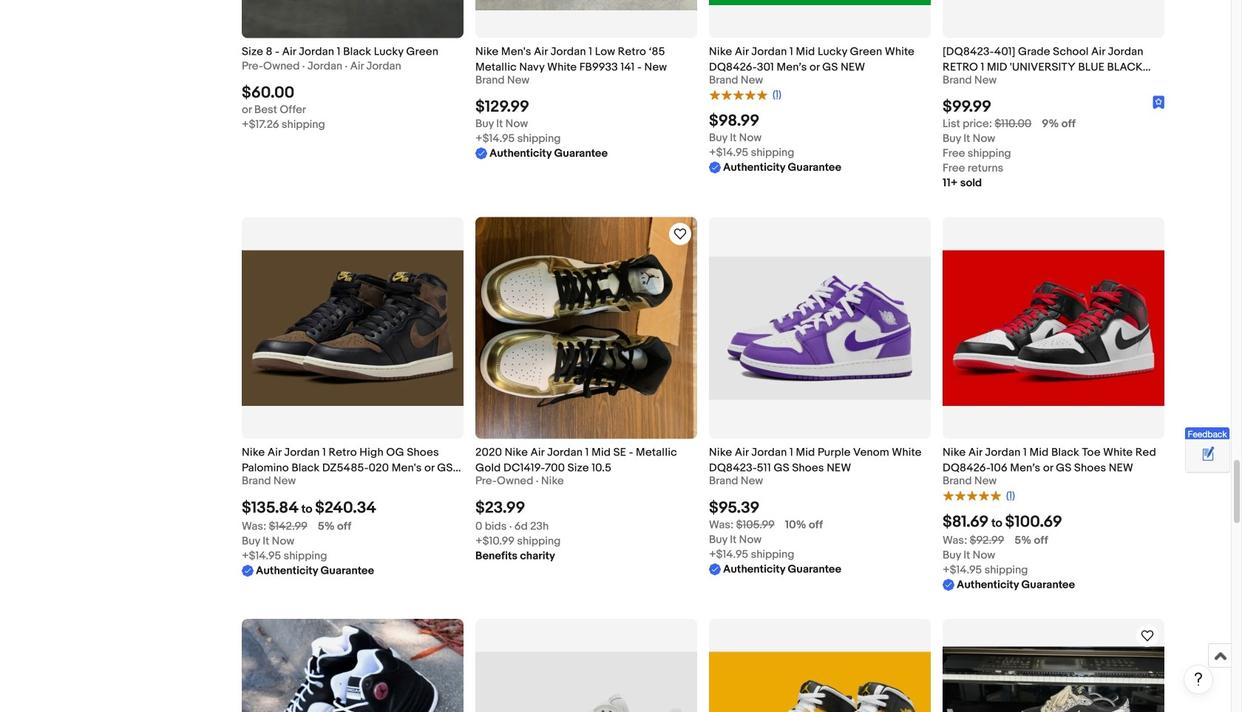 Task type: vqa. For each thing, say whether or not it's contained in the screenshot.
watch Jordan 1 Low Retro OG Black Cement - Mens Size 8.5 - Used icon
yes



Task type: describe. For each thing, give the bounding box(es) containing it.
nike air jordan 1 mid yellow ochre white black dq8426-701 men's or gs shoes new image
[[709, 652, 931, 712]]

heading for the nike air jordan 1 mid black toe white red dq8426-106 men's or gs shoes new image
[[943, 446, 1156, 475]]

2020 nike air jordan 1 mid se - metallic gold dc1419-700 size 10.5 image
[[475, 217, 697, 439]]

nike air jordan jumpman team 1 shoes black white red fv3928-006 men's sizes new image
[[242, 619, 464, 712]]

heading for nike air jordan 1 mid lucky green white dq8426-301 men's or gs new image
[[709, 45, 915, 74]]

watch jordan 1 low retro og black cement - mens size 8.5 - used image
[[1139, 627, 1156, 645]]

nike men's air jordan 1 low retro '85 metallic navy white fb9933 141 - new image
[[475, 0, 697, 10]]

heading for nike men's air jordan 1 low retro '85 metallic navy white fb9933 141 - new image
[[475, 45, 667, 74]]

nike air jordan 1 mid lucky green white dq8426-301 men's or gs new image
[[709, 0, 931, 5]]

heading for nike air jordan 1 retro high og shoes palomino black dz5485-020 men's or gs new image
[[242, 446, 461, 490]]

help, opens dialogs image
[[1191, 672, 1206, 686]]

Authenticity Guarantee text field
[[242, 563, 374, 578]]

nike air jordan 1 mid black toe white red dq8426-106 men's or gs shoes new image
[[943, 250, 1165, 406]]



Task type: locate. For each thing, give the bounding box(es) containing it.
Authenticity Guarantee text field
[[475, 146, 608, 161], [709, 160, 842, 175], [709, 562, 842, 577], [943, 577, 1075, 592]]

nike air jordan 1 mid purple venom white dq8423-511 gs shoes new image
[[709, 256, 931, 400]]

nike air jordan 1 retro high og shoes palomino black dz5485-020 men's or gs new image
[[242, 250, 464, 406]]

nike air jordan 1 retro low 85 neutral grey fb9933-100 mens new image
[[475, 652, 697, 712]]

None text field
[[943, 117, 1032, 131]]

None text field
[[709, 518, 775, 532], [242, 520, 307, 533], [943, 534, 1004, 547], [709, 518, 775, 532], [242, 520, 307, 533], [943, 534, 1004, 547]]

heading for size 8 - air jordan 1 black lucky green image
[[242, 45, 439, 58]]

heading for nike air jordan 1 mid purple venom white dq8423-511 gs shoes new image
[[709, 446, 922, 475]]

jordan 1 low retro og black cement - mens size 8.5 - used image
[[943, 646, 1165, 712]]

size 8 - air jordan 1 black lucky green image
[[242, 0, 464, 38]]

watch 2020 nike air jordan 1 mid se - metallic gold dc1419-700 size 10.5 image
[[671, 225, 689, 243]]

heading
[[242, 45, 439, 58], [475, 45, 667, 74], [709, 45, 915, 74], [943, 45, 1151, 89], [242, 446, 461, 490], [475, 446, 677, 475], [709, 446, 922, 475], [943, 446, 1156, 475]]



